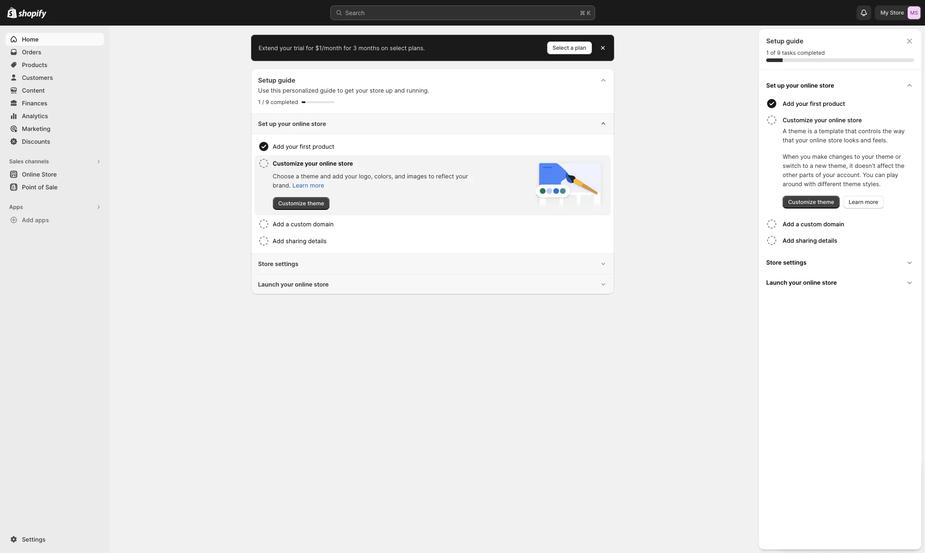 Task type: vqa. For each thing, say whether or not it's contained in the screenshot.
the bottom Setup
yes



Task type: describe. For each thing, give the bounding box(es) containing it.
changes
[[829, 153, 853, 160]]

add for add sharing details button
[[783, 237, 795, 244]]

analytics
[[22, 112, 48, 120]]

add for add your first product button
[[783, 100, 795, 107]]

point
[[22, 184, 36, 191]]

custom for add a custom domain button
[[801, 221, 822, 228]]

sharing for add sharing details button
[[796, 237, 817, 244]]

2 vertical spatial guide
[[320, 87, 336, 94]]

set for set up your online store dropdown button on the top of the page
[[258, 120, 268, 127]]

learn more inside setup guide dialog
[[849, 199, 879, 205]]

online inside a theme is a template that controls the way that your online store looks and feels.
[[810, 137, 827, 144]]

colors,
[[375, 173, 393, 180]]

you
[[863, 171, 874, 179]]

customers
[[22, 74, 53, 81]]

logo,
[[359, 173, 373, 180]]

customize down brand.
[[278, 200, 306, 207]]

choose a theme and add your logo, colors, and images to reflect your brand.
[[273, 173, 468, 189]]

learn inside setup guide dialog
[[849, 199, 864, 205]]

add apps button
[[5, 214, 104, 227]]

online
[[22, 171, 40, 178]]

months
[[359, 44, 380, 52]]

products link
[[5, 58, 104, 71]]

launch your online store button
[[251, 274, 614, 295]]

point of sale link
[[5, 181, 104, 194]]

1 horizontal spatial up
[[386, 87, 393, 94]]

theme inside a theme is a template that controls the way that your online store looks and feels.
[[789, 127, 807, 135]]

customize your online store element containing choose a theme and add your logo, colors, and images to reflect your brand.
[[273, 172, 490, 210]]

a inside a theme is a template that controls the way that your online store looks and feels.
[[815, 127, 818, 135]]

play
[[887, 171, 899, 179]]

sales channels
[[9, 158, 49, 165]]

finances
[[22, 100, 47, 107]]

when
[[783, 153, 799, 160]]

doesn't
[[855, 162, 876, 169]]

search
[[345, 9, 365, 16]]

discounts link
[[5, 135, 104, 148]]

plan
[[575, 44, 587, 51]]

when you make changes to your theme or switch to a new theme, it doesn't affect the other parts of your account. you can play around with different theme styles.
[[783, 153, 905, 188]]

store inside setup guide dialog
[[767, 259, 782, 266]]

orders
[[22, 48, 41, 56]]

first for add your first product dropdown button
[[300, 143, 311, 150]]

select a plan link
[[547, 42, 592, 54]]

store up sale
[[42, 171, 57, 178]]

to up doesn't
[[855, 153, 861, 160]]

customers link
[[5, 71, 104, 84]]

add sharing details for add sharing details button
[[783, 237, 838, 244]]

new
[[815, 162, 827, 169]]

1 / 9 completed
[[258, 99, 298, 105]]

9 for completed
[[266, 99, 269, 105]]

and inside a theme is a template that controls the way that your online store looks and feels.
[[861, 137, 872, 144]]

3
[[353, 44, 357, 52]]

k
[[587, 9, 591, 16]]

trial
[[294, 44, 304, 52]]

home link
[[5, 33, 104, 46]]

store settings for store settings button
[[767, 259, 807, 266]]

customize theme link inside setup guide dialog
[[783, 196, 840, 209]]

content link
[[5, 84, 104, 97]]

select
[[553, 44, 569, 51]]

1 of 9 tasks completed
[[767, 49, 825, 56]]

is
[[808, 127, 813, 135]]

set up your online store for add your first product button
[[767, 82, 835, 89]]

product for add your first product dropdown button
[[313, 143, 335, 150]]

learn more link inside setup guide dialog
[[844, 196, 884, 209]]

you
[[801, 153, 811, 160]]

domain for add a custom domain button
[[824, 221, 845, 228]]

my
[[881, 9, 889, 16]]

to inside the choose a theme and add your logo, colors, and images to reflect your brand.
[[429, 173, 435, 180]]

domain for add a custom domain dropdown button
[[313, 221, 334, 228]]

around
[[783, 180, 803, 188]]

⌘
[[580, 9, 586, 16]]

theme inside the choose a theme and add your logo, colors, and images to reflect your brand.
[[301, 173, 319, 180]]

images
[[407, 173, 427, 180]]

settings for store settings dropdown button
[[275, 260, 299, 268]]

add your first product button
[[273, 138, 607, 155]]

settings for store settings button
[[784, 259, 807, 266]]

0 horizontal spatial more
[[310, 182, 324, 189]]

set up your online store button
[[763, 75, 918, 95]]

mark customize your online store as done image
[[258, 158, 269, 169]]

setup for set up your online store button
[[767, 37, 785, 45]]

apps
[[9, 204, 23, 211]]

online inside set up your online store dropdown button
[[292, 120, 310, 127]]

extend your trial for $1/month for 3 months on select plans.
[[259, 44, 425, 52]]

controls
[[859, 127, 881, 135]]

styles.
[[863, 180, 881, 188]]

online inside set up your online store button
[[801, 82, 818, 89]]

add your first product button
[[783, 95, 918, 112]]

the inside when you make changes to your theme or switch to a new theme, it doesn't affect the other parts of your account. you can play around with different theme styles.
[[896, 162, 905, 169]]

to left get
[[338, 87, 343, 94]]

setup guide for set up your online store dropdown button on the top of the page
[[258, 76, 295, 84]]

customize theme for the customize theme link within the setup guide dialog
[[789, 199, 835, 205]]

mark add sharing details as done image for mark add a custom domain as done image
[[767, 235, 778, 246]]

a inside button
[[796, 221, 800, 228]]

customize inside customize your online store button
[[783, 116, 813, 124]]

0 horizontal spatial shopify image
[[7, 7, 17, 18]]

0 horizontal spatial learn more link
[[293, 182, 324, 189]]

reflect
[[436, 173, 454, 180]]

with
[[804, 180, 816, 188]]

account.
[[837, 171, 862, 179]]

sharing for add sharing details dropdown button
[[286, 237, 307, 245]]

online inside customize your online store dropdown button
[[319, 160, 337, 167]]

this
[[271, 87, 281, 94]]

launch your online store for launch your online store button
[[767, 279, 837, 286]]

use this personalized guide to get your store up and running.
[[258, 87, 430, 94]]

up for add your first product dropdown button
[[269, 120, 277, 127]]

store settings button
[[763, 253, 918, 273]]

launch for launch your online store dropdown button
[[258, 281, 279, 288]]

a theme is a template that controls the way that your online store looks and feels.
[[783, 127, 905, 144]]

add a custom domain for add a custom domain button
[[783, 221, 845, 228]]

launch your online store for launch your online store dropdown button
[[258, 281, 329, 288]]

set for set up your online store button
[[767, 82, 776, 89]]

looks
[[845, 137, 859, 144]]

a inside when you make changes to your theme or switch to a new theme, it doesn't affect the other parts of your account. you can play around with different theme styles.
[[810, 162, 814, 169]]

customize theme for left the customize theme link
[[278, 200, 324, 207]]

add for add sharing details dropdown button
[[273, 237, 284, 245]]

details for add sharing details dropdown button
[[308, 237, 327, 245]]

of inside when you make changes to your theme or switch to a new theme, it doesn't affect the other parts of your account. you can play around with different theme styles.
[[816, 171, 822, 179]]

of for 9
[[771, 49, 776, 56]]

details for add sharing details button
[[819, 237, 838, 244]]

more inside setup guide dialog
[[866, 199, 879, 205]]

theme,
[[829, 162, 848, 169]]

my store
[[881, 9, 905, 16]]

tasks
[[783, 49, 796, 56]]

running.
[[407, 87, 430, 94]]

choose
[[273, 173, 294, 180]]

add your first product for add your first product dropdown button
[[273, 143, 335, 150]]

on
[[381, 44, 388, 52]]

add for add a custom domain button
[[783, 221, 795, 228]]

online inside customize your online store button
[[829, 116, 846, 124]]

add
[[333, 173, 343, 180]]

customize your online store button
[[783, 112, 918, 126]]

settings link
[[5, 533, 104, 546]]

settings
[[22, 536, 46, 543]]

store right "my" at the top right
[[891, 9, 905, 16]]

channels
[[25, 158, 49, 165]]

the inside a theme is a template that controls the way that your online store looks and feels.
[[883, 127, 892, 135]]

switch
[[783, 162, 801, 169]]

store settings for store settings dropdown button
[[258, 260, 299, 268]]

content
[[22, 87, 45, 94]]

store inside dropdown button
[[258, 260, 274, 268]]

launch for launch your online store button
[[767, 279, 788, 286]]

mark add a custom domain as done image
[[767, 219, 778, 230]]

0 horizontal spatial completed
[[271, 99, 298, 105]]



Task type: locate. For each thing, give the bounding box(es) containing it.
1 left /
[[258, 99, 261, 105]]

a left "plan"
[[571, 44, 574, 51]]

learn more
[[293, 182, 324, 189], [849, 199, 879, 205]]

0 horizontal spatial setup guide
[[258, 76, 295, 84]]

$1/month
[[316, 44, 342, 52]]

apps
[[35, 216, 49, 224]]

1 horizontal spatial 1
[[767, 49, 769, 56]]

extend
[[259, 44, 278, 52]]

your
[[280, 44, 292, 52], [787, 82, 800, 89], [356, 87, 368, 94], [796, 100, 809, 107], [815, 116, 828, 124], [278, 120, 291, 127], [796, 137, 808, 144], [286, 143, 298, 150], [862, 153, 875, 160], [305, 160, 318, 167], [823, 171, 836, 179], [345, 173, 357, 180], [456, 173, 468, 180], [789, 279, 802, 286], [281, 281, 294, 288]]

setup for set up your online store dropdown button on the top of the page
[[258, 76, 276, 84]]

add a custom domain right mark add a custom domain as done icon
[[273, 221, 334, 228]]

1 vertical spatial learn
[[849, 199, 864, 205]]

1 horizontal spatial set up your online store
[[767, 82, 835, 89]]

first inside add your first product dropdown button
[[300, 143, 311, 150]]

can
[[875, 171, 886, 179]]

add a custom domain
[[273, 221, 334, 228], [783, 221, 845, 228]]

that up the 'looks'
[[846, 127, 857, 135]]

store inside a theme is a template that controls the way that your online store looks and feels.
[[829, 137, 843, 144]]

2 add a custom domain from the left
[[783, 221, 845, 228]]

customize your online store inside customize your online store button
[[783, 116, 862, 124]]

up
[[778, 82, 785, 89], [386, 87, 393, 94], [269, 120, 277, 127]]

guide up this
[[278, 76, 295, 84]]

a right mark add a custom domain as done image
[[796, 221, 800, 228]]

completed down this
[[271, 99, 298, 105]]

customize your online store button
[[273, 155, 490, 172]]

0 horizontal spatial product
[[313, 143, 335, 150]]

add sharing details for add sharing details dropdown button
[[273, 237, 327, 245]]

0 vertical spatial learn more
[[293, 182, 324, 189]]

setup guide
[[767, 37, 804, 45], [258, 76, 295, 84]]

1 vertical spatial set up your online store
[[258, 120, 326, 127]]

for left the 3 at the top left of the page
[[344, 44, 352, 52]]

0 horizontal spatial for
[[306, 44, 314, 52]]

customize up 'is'
[[783, 116, 813, 124]]

mark add sharing details as done image down mark add a custom domain as done image
[[767, 235, 778, 246]]

1 vertical spatial setup guide
[[258, 76, 295, 84]]

store down mark add a custom domain as done image
[[767, 259, 782, 266]]

mark add sharing details as done image for mark add a custom domain as done icon
[[258, 236, 269, 247]]

setup inside dialog
[[767, 37, 785, 45]]

0 horizontal spatial 1
[[258, 99, 261, 105]]

1 horizontal spatial add your first product
[[783, 100, 846, 107]]

customize up choose on the left top of the page
[[273, 160, 304, 167]]

of inside button
[[38, 184, 44, 191]]

add a custom domain button
[[783, 216, 918, 232]]

launch your online store inside dropdown button
[[258, 281, 329, 288]]

customize your online store inside customize your online store dropdown button
[[273, 160, 353, 167]]

learn more link down styles.
[[844, 196, 884, 209]]

1 left tasks
[[767, 49, 769, 56]]

guide for set up your online store dropdown button on the top of the page
[[278, 76, 295, 84]]

set up mark customize your online store as done icon
[[767, 82, 776, 89]]

0 horizontal spatial set
[[258, 120, 268, 127]]

add sharing details inside button
[[783, 237, 838, 244]]

1 horizontal spatial product
[[823, 100, 846, 107]]

learn right brand.
[[293, 182, 308, 189]]

add a custom domain for add a custom domain dropdown button
[[273, 221, 334, 228]]

0 horizontal spatial domain
[[313, 221, 334, 228]]

setup guide dialog
[[759, 29, 922, 550]]

set down /
[[258, 120, 268, 127]]

add a custom domain inside button
[[783, 221, 845, 228]]

parts
[[800, 171, 814, 179]]

to
[[338, 87, 343, 94], [855, 153, 861, 160], [803, 162, 809, 169], [429, 173, 435, 180]]

1 horizontal spatial domain
[[824, 221, 845, 228]]

up down 1 / 9 completed
[[269, 120, 277, 127]]

1 for 1 / 9 completed
[[258, 99, 261, 105]]

add sharing details button
[[273, 233, 607, 249]]

that
[[846, 127, 857, 135], [783, 137, 794, 144]]

1 vertical spatial set
[[258, 120, 268, 127]]

set up your online store button
[[251, 114, 614, 134]]

1 vertical spatial completed
[[271, 99, 298, 105]]

1 horizontal spatial mark add sharing details as done image
[[767, 235, 778, 246]]

product down set up your online store button
[[823, 100, 846, 107]]

add a custom domain up add sharing details button
[[783, 221, 845, 228]]

1 horizontal spatial details
[[819, 237, 838, 244]]

customize your online store for customize your online store dropdown button
[[273, 160, 353, 167]]

customize your online store element
[[765, 126, 918, 209], [273, 172, 490, 210]]

custom inside dropdown button
[[291, 221, 312, 228]]

affect
[[878, 162, 894, 169]]

customize theme link down brand.
[[273, 197, 330, 210]]

2 for from the left
[[344, 44, 352, 52]]

1 horizontal spatial 9
[[778, 49, 781, 56]]

more down styles.
[[866, 199, 879, 205]]

apps button
[[5, 201, 104, 214]]

1 vertical spatial of
[[816, 171, 822, 179]]

marketing
[[22, 125, 50, 132]]

up inside button
[[778, 82, 785, 89]]

sales
[[9, 158, 24, 165]]

1 inside setup guide dialog
[[767, 49, 769, 56]]

0 vertical spatial completed
[[798, 49, 825, 56]]

1 horizontal spatial more
[[866, 199, 879, 205]]

add sharing details button
[[783, 232, 918, 249]]

customize theme down brand.
[[278, 200, 324, 207]]

0 horizontal spatial launch
[[258, 281, 279, 288]]

9 right /
[[266, 99, 269, 105]]

0 horizontal spatial first
[[300, 143, 311, 150]]

1 horizontal spatial sharing
[[796, 237, 817, 244]]

online store button
[[0, 168, 110, 181]]

2 horizontal spatial up
[[778, 82, 785, 89]]

9
[[778, 49, 781, 56], [266, 99, 269, 105]]

1 horizontal spatial setup
[[767, 37, 785, 45]]

0 vertical spatial product
[[823, 100, 846, 107]]

of down new
[[816, 171, 822, 179]]

store settings
[[767, 259, 807, 266], [258, 260, 299, 268]]

get
[[345, 87, 354, 94]]

1 horizontal spatial completed
[[798, 49, 825, 56]]

customize your online store up add
[[273, 160, 353, 167]]

completed inside setup guide dialog
[[798, 49, 825, 56]]

a left new
[[810, 162, 814, 169]]

launch inside button
[[767, 279, 788, 286]]

1 vertical spatial that
[[783, 137, 794, 144]]

0 vertical spatial setup guide
[[767, 37, 804, 45]]

1 horizontal spatial of
[[771, 49, 776, 56]]

set up your online store inside dropdown button
[[258, 120, 326, 127]]

product inside dropdown button
[[313, 143, 335, 150]]

0 horizontal spatial store settings
[[258, 260, 299, 268]]

1 horizontal spatial settings
[[784, 259, 807, 266]]

theme
[[789, 127, 807, 135], [876, 153, 894, 160], [301, 173, 319, 180], [844, 180, 861, 188], [818, 199, 835, 205], [308, 200, 324, 207]]

9 inside setup guide dialog
[[778, 49, 781, 56]]

finances link
[[5, 97, 104, 110]]

add a custom domain inside dropdown button
[[273, 221, 334, 228]]

1 vertical spatial the
[[896, 162, 905, 169]]

and
[[395, 87, 405, 94], [861, 137, 872, 144], [320, 173, 331, 180], [395, 173, 406, 180]]

customize your online store up template
[[783, 116, 862, 124]]

setup guide inside dialog
[[767, 37, 804, 45]]

sales channels button
[[5, 155, 104, 168]]

customize
[[783, 116, 813, 124], [273, 160, 304, 167], [789, 199, 817, 205], [278, 200, 306, 207]]

learn more down styles.
[[849, 199, 879, 205]]

0 horizontal spatial details
[[308, 237, 327, 245]]

orders link
[[5, 46, 104, 58]]

settings inside store settings dropdown button
[[275, 260, 299, 268]]

feels.
[[873, 137, 888, 144]]

set up your online store inside button
[[767, 82, 835, 89]]

mark add sharing details as done image
[[767, 235, 778, 246], [258, 236, 269, 247]]

0 horizontal spatial that
[[783, 137, 794, 144]]

up for add your first product button
[[778, 82, 785, 89]]

and right the colors,
[[395, 173, 406, 180]]

1 horizontal spatial custom
[[801, 221, 822, 228]]

set up your online store down 1 of 9 tasks completed
[[767, 82, 835, 89]]

my store image
[[908, 6, 921, 19]]

customize your online store for customize your online store button
[[783, 116, 862, 124]]

online inside launch your online store button
[[804, 279, 821, 286]]

product inside button
[[823, 100, 846, 107]]

details inside button
[[819, 237, 838, 244]]

domain inside dropdown button
[[313, 221, 334, 228]]

a inside the choose a theme and add your logo, colors, and images to reflect your brand.
[[296, 173, 299, 180]]

set up your online store
[[767, 82, 835, 89], [258, 120, 326, 127]]

1 vertical spatial 1
[[258, 99, 261, 105]]

1 horizontal spatial first
[[810, 100, 822, 107]]

online store
[[22, 171, 57, 178]]

discounts
[[22, 138, 50, 145]]

custom inside button
[[801, 221, 822, 228]]

1 horizontal spatial customize theme link
[[783, 196, 840, 209]]

custom
[[291, 221, 312, 228], [801, 221, 822, 228]]

store settings inside store settings button
[[767, 259, 807, 266]]

completed
[[798, 49, 825, 56], [271, 99, 298, 105]]

more right brand.
[[310, 182, 324, 189]]

store settings down mark add a custom domain as done image
[[767, 259, 807, 266]]

setup up the use
[[258, 76, 276, 84]]

add apps
[[22, 216, 49, 224]]

1 domain from the left
[[313, 221, 334, 228]]

personalized
[[283, 87, 319, 94]]

1 vertical spatial setup
[[258, 76, 276, 84]]

store down mark add a custom domain as done icon
[[258, 260, 274, 268]]

settings
[[784, 259, 807, 266], [275, 260, 299, 268]]

0 vertical spatial set up your online store
[[767, 82, 835, 89]]

add your first product for add your first product button
[[783, 100, 846, 107]]

analytics link
[[5, 110, 104, 122]]

1 horizontal spatial setup guide
[[767, 37, 804, 45]]

0 horizontal spatial the
[[883, 127, 892, 135]]

setup guide up tasks
[[767, 37, 804, 45]]

9 for tasks
[[778, 49, 781, 56]]

0 horizontal spatial add sharing details
[[273, 237, 327, 245]]

and left running.
[[395, 87, 405, 94]]

up down tasks
[[778, 82, 785, 89]]

brand.
[[273, 182, 291, 189]]

custom right mark add a custom domain as done icon
[[291, 221, 312, 228]]

customize your online store element inside setup guide dialog
[[765, 126, 918, 209]]

0 horizontal spatial 9
[[266, 99, 269, 105]]

add sharing details inside dropdown button
[[273, 237, 327, 245]]

0 horizontal spatial customize theme
[[278, 200, 324, 207]]

or
[[896, 153, 902, 160]]

0 horizontal spatial mark add sharing details as done image
[[258, 236, 269, 247]]

0 vertical spatial learn more link
[[293, 182, 324, 189]]

1 horizontal spatial launch your online store
[[767, 279, 837, 286]]

2 horizontal spatial guide
[[787, 37, 804, 45]]

1 horizontal spatial add a custom domain
[[783, 221, 845, 228]]

1 horizontal spatial that
[[846, 127, 857, 135]]

to down you
[[803, 162, 809, 169]]

add a custom domain button
[[273, 216, 607, 232]]

0 horizontal spatial setup
[[258, 76, 276, 84]]

0 horizontal spatial learn more
[[293, 182, 324, 189]]

0 vertical spatial customize your online store
[[783, 116, 862, 124]]

customize theme down with
[[789, 199, 835, 205]]

1 vertical spatial 9
[[266, 99, 269, 105]]

guide
[[787, 37, 804, 45], [278, 76, 295, 84], [320, 87, 336, 94]]

point of sale button
[[0, 181, 110, 194]]

store settings inside store settings dropdown button
[[258, 260, 299, 268]]

1 horizontal spatial customize theme
[[789, 199, 835, 205]]

0 horizontal spatial customize your online store element
[[273, 172, 490, 210]]

set inside button
[[767, 82, 776, 89]]

1 horizontal spatial customize your online store element
[[765, 126, 918, 209]]

guide left get
[[320, 87, 336, 94]]

select a plan
[[553, 44, 587, 51]]

1 horizontal spatial store settings
[[767, 259, 807, 266]]

of
[[771, 49, 776, 56], [816, 171, 822, 179], [38, 184, 44, 191]]

add sharing details
[[783, 237, 838, 244], [273, 237, 327, 245]]

1 horizontal spatial shopify image
[[18, 9, 47, 19]]

the up feels.
[[883, 127, 892, 135]]

learn more link down choose on the left top of the page
[[293, 182, 324, 189]]

that down a
[[783, 137, 794, 144]]

product up add
[[313, 143, 335, 150]]

launch inside dropdown button
[[258, 281, 279, 288]]

0 vertical spatial 1
[[767, 49, 769, 56]]

up left running.
[[386, 87, 393, 94]]

0 horizontal spatial launch your online store
[[258, 281, 329, 288]]

0 horizontal spatial settings
[[275, 260, 299, 268]]

learn more link
[[293, 182, 324, 189], [844, 196, 884, 209]]

1 vertical spatial add your first product
[[273, 143, 335, 150]]

/
[[262, 99, 264, 105]]

1 vertical spatial more
[[866, 199, 879, 205]]

point of sale
[[22, 184, 58, 191]]

set
[[767, 82, 776, 89], [258, 120, 268, 127]]

add your first product inside button
[[783, 100, 846, 107]]

mark customize your online store as done image
[[767, 115, 778, 126]]

0 vertical spatial add your first product
[[783, 100, 846, 107]]

of left tasks
[[771, 49, 776, 56]]

1 vertical spatial learn more link
[[844, 196, 884, 209]]

a right mark add a custom domain as done icon
[[286, 221, 289, 228]]

2 custom from the left
[[801, 221, 822, 228]]

online inside launch your online store dropdown button
[[295, 281, 313, 288]]

0 vertical spatial setup
[[767, 37, 785, 45]]

store
[[891, 9, 905, 16], [42, 171, 57, 178], [767, 259, 782, 266], [258, 260, 274, 268]]

0 vertical spatial first
[[810, 100, 822, 107]]

0 horizontal spatial sharing
[[286, 237, 307, 245]]

add for add a custom domain dropdown button
[[273, 221, 284, 228]]

1 custom from the left
[[291, 221, 312, 228]]

customize inside customize your online store dropdown button
[[273, 160, 304, 167]]

learn
[[293, 182, 308, 189], [849, 199, 864, 205]]

custom right mark add a custom domain as done image
[[801, 221, 822, 228]]

of for sale
[[38, 184, 44, 191]]

first for add your first product button
[[810, 100, 822, 107]]

mark add a custom domain as done image
[[258, 219, 269, 230]]

customize down with
[[789, 199, 817, 205]]

and down controls at right top
[[861, 137, 872, 144]]

a right choose on the left top of the page
[[296, 173, 299, 180]]

guide inside dialog
[[787, 37, 804, 45]]

learn up add a custom domain button
[[849, 199, 864, 205]]

set up your online store down 1 / 9 completed
[[258, 120, 326, 127]]

details inside dropdown button
[[308, 237, 327, 245]]

0 horizontal spatial guide
[[278, 76, 295, 84]]

product for add your first product button
[[823, 100, 846, 107]]

store settings button
[[251, 254, 614, 274]]

completed right tasks
[[798, 49, 825, 56]]

use
[[258, 87, 269, 94]]

mark add sharing details as done image down mark add a custom domain as done icon
[[258, 236, 269, 247]]

customize your online store element containing a theme is a template that controls the way that your online store looks and feels.
[[765, 126, 918, 209]]

add your first product up choose on the left top of the page
[[273, 143, 335, 150]]

your inside a theme is a template that controls the way that your online store looks and feels.
[[796, 137, 808, 144]]

2 domain from the left
[[824, 221, 845, 228]]

other
[[783, 171, 798, 179]]

0 horizontal spatial custom
[[291, 221, 312, 228]]

the down "or"
[[896, 162, 905, 169]]

setup guide for set up your online store button
[[767, 37, 804, 45]]

launch your online store inside button
[[767, 279, 837, 286]]

0 horizontal spatial customize theme link
[[273, 197, 330, 210]]

0 vertical spatial learn
[[293, 182, 308, 189]]

0 vertical spatial the
[[883, 127, 892, 135]]

home
[[22, 36, 39, 43]]

of left sale
[[38, 184, 44, 191]]

setup
[[767, 37, 785, 45], [258, 76, 276, 84]]

0 horizontal spatial up
[[269, 120, 277, 127]]

guide up 1 of 9 tasks completed
[[787, 37, 804, 45]]

set up your online store for add your first product dropdown button
[[258, 120, 326, 127]]

a inside dropdown button
[[286, 221, 289, 228]]

add your first product
[[783, 100, 846, 107], [273, 143, 335, 150]]

1 horizontal spatial add sharing details
[[783, 237, 838, 244]]

setup up tasks
[[767, 37, 785, 45]]

sharing inside add sharing details dropdown button
[[286, 237, 307, 245]]

plans.
[[409, 44, 425, 52]]

make
[[813, 153, 828, 160]]

0 horizontal spatial add a custom domain
[[273, 221, 334, 228]]

1 horizontal spatial guide
[[320, 87, 336, 94]]

a right 'is'
[[815, 127, 818, 135]]

customize theme inside setup guide dialog
[[789, 199, 835, 205]]

0 horizontal spatial learn
[[293, 182, 308, 189]]

shopify image
[[7, 7, 17, 18], [18, 9, 47, 19]]

1 for 1 of 9 tasks completed
[[767, 49, 769, 56]]

setup guide up this
[[258, 76, 295, 84]]

store
[[820, 82, 835, 89], [370, 87, 384, 94], [848, 116, 862, 124], [311, 120, 326, 127], [829, 137, 843, 144], [338, 160, 353, 167], [823, 279, 837, 286], [314, 281, 329, 288]]

0 horizontal spatial add your first product
[[273, 143, 335, 150]]

first inside add your first product button
[[810, 100, 822, 107]]

0 vertical spatial 9
[[778, 49, 781, 56]]

set inside dropdown button
[[258, 120, 268, 127]]

1 vertical spatial learn more
[[849, 199, 879, 205]]

1 add a custom domain from the left
[[273, 221, 334, 228]]

a
[[783, 127, 787, 135]]

1 horizontal spatial customize your online store
[[783, 116, 862, 124]]

0 horizontal spatial customize your online store
[[273, 160, 353, 167]]

products
[[22, 61, 47, 68]]

settings inside store settings button
[[784, 259, 807, 266]]

2 horizontal spatial of
[[816, 171, 822, 179]]

it
[[850, 162, 854, 169]]

sharing inside add sharing details button
[[796, 237, 817, 244]]

add your first product inside dropdown button
[[273, 143, 335, 150]]

customize theme link
[[783, 196, 840, 209], [273, 197, 330, 210]]

add your first product up 'is'
[[783, 100, 846, 107]]

store settings down mark add a custom domain as done icon
[[258, 260, 299, 268]]

1 for from the left
[[306, 44, 314, 52]]

0 vertical spatial that
[[846, 127, 857, 135]]

and left add
[[320, 173, 331, 180]]

launch your online store button
[[763, 273, 918, 293]]

the
[[883, 127, 892, 135], [896, 162, 905, 169]]

for right trial
[[306, 44, 314, 52]]

custom for add a custom domain dropdown button
[[291, 221, 312, 228]]

guide for set up your online store button
[[787, 37, 804, 45]]

customize theme link down with
[[783, 196, 840, 209]]

1 horizontal spatial for
[[344, 44, 352, 52]]

9 left tasks
[[778, 49, 781, 56]]

to left reflect
[[429, 173, 435, 180]]

up inside dropdown button
[[269, 120, 277, 127]]

domain inside button
[[824, 221, 845, 228]]

learn more down choose on the left top of the page
[[293, 182, 324, 189]]

add for add your first product dropdown button
[[273, 143, 284, 150]]

0 vertical spatial set
[[767, 82, 776, 89]]

more
[[310, 182, 324, 189], [866, 199, 879, 205]]

1 horizontal spatial learn more link
[[844, 196, 884, 209]]

0 vertical spatial of
[[771, 49, 776, 56]]



